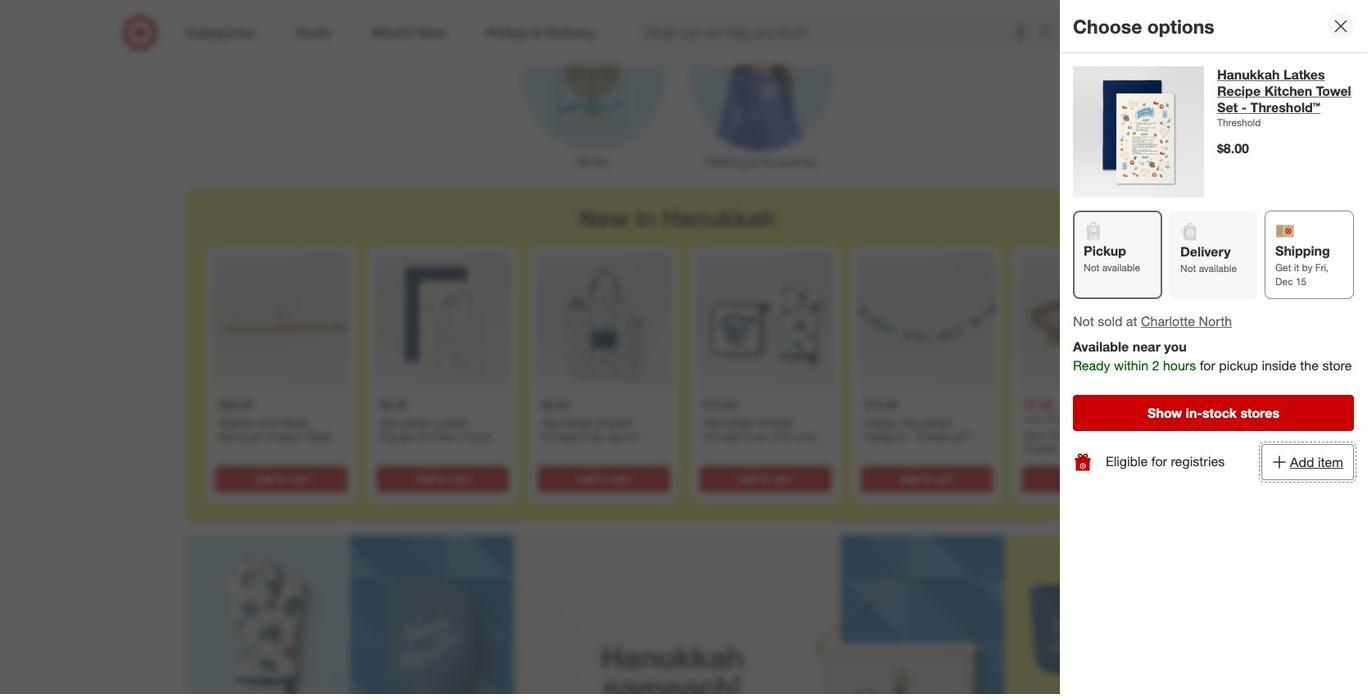 Task type: locate. For each thing, give the bounding box(es) containing it.
0 vertical spatial latkes
[[1284, 66, 1326, 83]]

$8.00 inside $8.00 hanukkah dreidel printed kids apron - threshold™
[[542, 398, 570, 412]]

1 to from the left
[[277, 473, 286, 485]]

printed inside $10.00 hanukkah dreidel printed oven mitt and potholder set - threshold™
[[703, 430, 740, 444]]

show
[[1148, 405, 1183, 421]]

for
[[1200, 357, 1216, 374], [1152, 454, 1168, 470]]

dreidel
[[596, 415, 633, 429], [758, 415, 794, 429]]

to down holder
[[277, 473, 286, 485]]

add to cart button down holder
[[216, 466, 347, 492]]

2 dreidel from the left
[[758, 415, 794, 429]]

available down delivery
[[1199, 262, 1238, 275]]

hanukkah inside $10.00 hanukkah dreidel printed oven mitt and potholder set - threshold™
[[703, 415, 755, 429]]

set inside $8.00 hanukkah latkes recipe kitchen towel set - threshold™
[[380, 444, 398, 458]]

hanukkah sameach!
[[601, 639, 745, 694]]

4 add to cart from the left
[[739, 473, 792, 485]]

cart
[[289, 473, 308, 485], [450, 473, 469, 485], [612, 473, 631, 485], [773, 473, 792, 485], [934, 473, 954, 485], [1096, 473, 1115, 485]]

hanukkah
[[1218, 66, 1281, 83], [663, 203, 776, 233], [380, 415, 432, 429], [542, 415, 593, 429], [703, 415, 755, 429], [901, 415, 953, 429], [1049, 428, 1100, 442], [601, 639, 745, 676]]

kitchen
[[1265, 83, 1313, 99], [419, 430, 459, 444]]

2 horizontal spatial $8.00
[[1218, 140, 1250, 157]]

printed for threshold™
[[542, 430, 579, 444]]

cart down $15.00 happy hanukkah garland - threshold™
[[934, 473, 954, 485]]

1 horizontal spatial for
[[1200, 357, 1216, 374]]

to for threshold™
[[922, 473, 932, 485]]

printed
[[542, 430, 579, 444], [703, 430, 740, 444]]

add to cart button for apron
[[538, 466, 670, 492]]

set inside $10.00 hanukkah dreidel printed oven mitt and potholder set - threshold™
[[756, 444, 774, 458]]

add to cart button for hanukkah
[[1023, 466, 1155, 492]]

to down oven
[[761, 473, 770, 485]]

printed left kids
[[542, 430, 579, 444]]

0 vertical spatial recipe
[[1218, 83, 1261, 99]]

cart down "eligible"
[[1096, 473, 1115, 485]]

eligible for registries
[[1106, 454, 1225, 470]]

add down potholder
[[739, 473, 758, 485]]

clothing & accesories
[[705, 155, 818, 169]]

0 horizontal spatial $10.00
[[703, 398, 737, 412]]

1 vertical spatial latkes
[[435, 415, 469, 429]]

dreidel inside $10.00 hanukkah dreidel printed oven mitt and potholder set - threshold™
[[758, 415, 794, 429]]

1 add to cart button from the left
[[216, 466, 347, 492]]

available
[[1103, 261, 1141, 274], [1199, 262, 1238, 275]]

dreidel up apron
[[596, 415, 633, 429]]

for right hours
[[1200, 357, 1216, 374]]

to
[[277, 473, 286, 485], [438, 473, 447, 485], [599, 473, 609, 485], [761, 473, 770, 485], [922, 473, 932, 485], [1084, 473, 1093, 485]]

0 horizontal spatial printed
[[542, 430, 579, 444]]

north
[[1199, 313, 1233, 330]]

hanukkah latkes recipe kitchen towel set - threshold™ threshold
[[1218, 66, 1352, 129]]

0 vertical spatial and
[[258, 415, 277, 429]]

1 horizontal spatial $10.00
[[1043, 412, 1073, 424]]

3 add to cart button from the left
[[538, 466, 670, 492]]

oven
[[743, 430, 770, 444]]

hanukkah inside $8.00 hanukkah latkes recipe kitchen towel set - threshold™
[[380, 415, 432, 429]]

available inside pickup not available
[[1103, 261, 1141, 274]]

add to cart button for threshold™
[[861, 466, 993, 492]]

6pc
[[1026, 428, 1046, 442]]

add item button
[[1262, 444, 1355, 480]]

add to cart button down $7.00 reg $10.00 sale 6pc hanukkah cookie cutter set - threshold™ on the bottom right
[[1023, 466, 1155, 492]]

2
[[1153, 357, 1160, 374]]

reg
[[1026, 412, 1040, 424]]

to for holder
[[277, 473, 286, 485]]

to down kids
[[599, 473, 609, 485]]

add to cart for hanukkah
[[1062, 473, 1115, 485]]

dreidel inside $8.00 hanukkah dreidel printed kids apron - threshold™
[[596, 415, 633, 429]]

delivery
[[1181, 243, 1231, 260]]

add to cart button down oven
[[700, 466, 832, 492]]

recipe
[[1218, 83, 1261, 99], [380, 430, 416, 444]]

hanukkah inside "hanukkah sameach!" link
[[601, 639, 745, 676]]

5 cart from the left
[[934, 473, 954, 485]]

5 add to cart button from the left
[[861, 466, 993, 492]]

1 vertical spatial towel
[[462, 430, 491, 444]]

2 to from the left
[[438, 473, 447, 485]]

to down $15.00 happy hanukkah garland - threshold™
[[922, 473, 932, 485]]

happy
[[865, 415, 898, 429]]

add down garland
[[901, 473, 920, 485]]

delivery not available
[[1181, 243, 1238, 275]]

cart down apron
[[612, 473, 631, 485]]

2 add to cart from the left
[[417, 473, 469, 485]]

dreidel for mitt
[[758, 415, 794, 429]]

not left sold
[[1074, 313, 1095, 330]]

0 horizontal spatial $8.00
[[380, 398, 408, 412]]

2 add to cart button from the left
[[377, 466, 509, 492]]

$8.00 for $8.00 hanukkah dreidel printed kids apron - threshold™
[[542, 398, 570, 412]]

cart down holder
[[289, 473, 308, 485]]

0 horizontal spatial latkes
[[435, 415, 469, 429]]

4 to from the left
[[761, 473, 770, 485]]

add to cart button for mitt
[[700, 466, 832, 492]]

apron
[[608, 430, 639, 444]]

available near you ready within 2 hours for pickup inside the store
[[1074, 339, 1353, 374]]

- inside the hanukkah latkes recipe kitchen towel set - threshold™ threshold
[[1242, 99, 1247, 116]]

not
[[1084, 261, 1100, 274], [1181, 262, 1197, 275], [1074, 313, 1095, 330]]

to down $8.00 hanukkah latkes recipe kitchen towel set - threshold™
[[438, 473, 447, 485]]

1 horizontal spatial available
[[1199, 262, 1238, 275]]

printed up potholder
[[703, 430, 740, 444]]

latkes inside $8.00 hanukkah latkes recipe kitchen towel set - threshold™
[[435, 415, 469, 429]]

stores
[[1241, 405, 1280, 421]]

choose options dialog
[[1060, 0, 1368, 694]]

threshold™ inside the hanukkah latkes recipe kitchen towel set - threshold™ threshold
[[1251, 99, 1321, 116]]

10
[[1219, 17, 1228, 27]]

1 vertical spatial recipe
[[380, 430, 416, 444]]

available
[[1074, 339, 1130, 355]]

available down the pickup
[[1103, 261, 1141, 274]]

1 horizontal spatial and
[[796, 430, 816, 444]]

6 add to cart button from the left
[[1023, 466, 1155, 492]]

-
[[1242, 99, 1247, 116], [333, 430, 337, 444], [642, 430, 646, 444], [908, 430, 913, 444], [1082, 442, 1086, 456], [401, 444, 405, 458], [777, 444, 781, 458]]

4 add to cart button from the left
[[700, 466, 832, 492]]

0 vertical spatial towel
[[1317, 83, 1352, 99]]

15
[[1296, 275, 1307, 288]]

1 horizontal spatial kitchen
[[1265, 83, 1313, 99]]

add to cart button
[[216, 466, 347, 492], [377, 466, 509, 492], [538, 466, 670, 492], [700, 466, 832, 492], [861, 466, 993, 492], [1023, 466, 1155, 492]]

0 vertical spatial kitchen
[[1265, 83, 1313, 99]]

threshold
[[1218, 116, 1262, 129]]

for right "eligible"
[[1152, 454, 1168, 470]]

sameach!
[[604, 669, 742, 694]]

6 cart from the left
[[1096, 473, 1115, 485]]

near
[[1133, 339, 1161, 355]]

add to cart down $15.00 happy hanukkah garland - threshold™
[[901, 473, 954, 485]]

1 cart from the left
[[289, 473, 308, 485]]

add to cart button for towel
[[377, 466, 509, 492]]

to for hanukkah
[[1084, 473, 1093, 485]]

add inside button
[[1291, 454, 1315, 470]]

add to cart for towel
[[417, 473, 469, 485]]

0 horizontal spatial towel
[[462, 430, 491, 444]]

show in-stock stores
[[1148, 405, 1280, 421]]

add down $7.00 reg $10.00 sale 6pc hanukkah cookie cutter set - threshold™ on the bottom right
[[1062, 473, 1081, 485]]

- inside "$30.00 marble and metal menorah holder gold - threshold™"
[[333, 430, 337, 444]]

and right the mitt
[[796, 430, 816, 444]]

0 horizontal spatial kitchen
[[419, 430, 459, 444]]

5 add to cart from the left
[[901, 473, 954, 485]]

printed for potholder
[[703, 430, 740, 444]]

dec
[[1276, 275, 1294, 288]]

not down delivery
[[1181, 262, 1197, 275]]

hanukkah inside $15.00 happy hanukkah garland - threshold™
[[901, 415, 953, 429]]

recipe up threshold
[[1218, 83, 1261, 99]]

registries
[[1171, 454, 1225, 470]]

printed inside $8.00 hanukkah dreidel printed kids apron - threshold™
[[542, 430, 579, 444]]

1 vertical spatial kitchen
[[419, 430, 459, 444]]

What can we help you find? suggestions appear below search field
[[636, 15, 1044, 51]]

cart down $8.00 hanukkah latkes recipe kitchen towel set - threshold™
[[450, 473, 469, 485]]

pickup
[[1084, 243, 1127, 259]]

recipe inside $8.00 hanukkah latkes recipe kitchen towel set - threshold™
[[380, 430, 416, 444]]

latkes
[[1284, 66, 1326, 83], [435, 415, 469, 429]]

$10.00 down the $7.00
[[1043, 412, 1073, 424]]

cart down the mitt
[[773, 473, 792, 485]]

for inside "available near you ready within 2 hours for pickup inside the store"
[[1200, 357, 1216, 374]]

available inside delivery not available
[[1199, 262, 1238, 275]]

search
[[1033, 26, 1072, 42]]

hanukkah latkes recipe kitchen towel set - threshold™ image
[[374, 253, 512, 391]]

$10.00
[[703, 398, 737, 412], [1043, 412, 1073, 424]]

add item
[[1291, 454, 1344, 470]]

latkes inside the hanukkah latkes recipe kitchen towel set - threshold™ threshold
[[1284, 66, 1326, 83]]

recipe right gold
[[380, 430, 416, 444]]

0 horizontal spatial available
[[1103, 261, 1141, 274]]

books
[[578, 155, 610, 169]]

not inside delivery not available
[[1181, 262, 1197, 275]]

1 horizontal spatial latkes
[[1284, 66, 1326, 83]]

add to cart
[[255, 473, 308, 485], [417, 473, 469, 485], [578, 473, 631, 485], [739, 473, 792, 485], [901, 473, 954, 485], [1062, 473, 1115, 485]]

to down $7.00 reg $10.00 sale 6pc hanukkah cookie cutter set - threshold™ on the bottom right
[[1084, 473, 1093, 485]]

dreidel for apron
[[596, 415, 633, 429]]

1 horizontal spatial recipe
[[1218, 83, 1261, 99]]

add down kids
[[578, 473, 597, 485]]

add down holder
[[255, 473, 274, 485]]

to for apron
[[599, 473, 609, 485]]

0 horizontal spatial recipe
[[380, 430, 416, 444]]

set
[[1218, 99, 1238, 116], [1061, 442, 1079, 456], [380, 444, 398, 458], [756, 444, 774, 458]]

1 horizontal spatial dreidel
[[758, 415, 794, 429]]

mitt
[[773, 430, 793, 444]]

add to cart button down $8.00 hanukkah latkes recipe kitchen towel set - threshold™
[[377, 466, 509, 492]]

shipping get it by fri, dec 15
[[1276, 243, 1331, 288]]

and
[[258, 415, 277, 429], [796, 430, 816, 444]]

pickup not available
[[1084, 243, 1141, 274]]

- inside $8.00 hanukkah dreidel printed kids apron - threshold™
[[642, 430, 646, 444]]

options
[[1148, 14, 1215, 37]]

recipe inside the hanukkah latkes recipe kitchen towel set - threshold™ threshold
[[1218, 83, 1261, 99]]

it
[[1295, 261, 1300, 274]]

$8.00 inside choose options dialog
[[1218, 140, 1250, 157]]

3 cart from the left
[[612, 473, 631, 485]]

add for $30.00 marble and metal menorah holder gold - threshold™
[[255, 473, 274, 485]]

search button
[[1033, 15, 1072, 54]]

$10.00 up potholder
[[703, 398, 737, 412]]

fri,
[[1316, 261, 1329, 274]]

0 horizontal spatial dreidel
[[596, 415, 633, 429]]

kitchen inside $8.00 hanukkah latkes recipe kitchen towel set - threshold™
[[419, 430, 459, 444]]

dreidel up the mitt
[[758, 415, 794, 429]]

not for delivery
[[1181, 262, 1197, 275]]

$8.00 for $8.00
[[1218, 140, 1250, 157]]

threshold™ inside $8.00 hanukkah dreidel printed kids apron - threshold™
[[542, 444, 599, 458]]

and up holder
[[258, 415, 277, 429]]

add for $8.00 hanukkah latkes recipe kitchen towel set - threshold™
[[417, 473, 435, 485]]

$30.00
[[219, 398, 253, 412]]

6 add to cart from the left
[[1062, 473, 1115, 485]]

1 horizontal spatial printed
[[703, 430, 740, 444]]

add to cart button for holder
[[216, 466, 347, 492]]

available for pickup
[[1103, 261, 1141, 274]]

$8.00
[[1218, 140, 1250, 157], [380, 398, 408, 412], [542, 398, 570, 412]]

1 horizontal spatial towel
[[1317, 83, 1352, 99]]

2 cart from the left
[[450, 473, 469, 485]]

$8.00 hanukkah dreidel printed kids apron - threshold™
[[542, 398, 646, 458]]

threshold™
[[1251, 99, 1321, 116], [916, 430, 973, 444], [1090, 442, 1147, 456], [219, 444, 276, 458], [408, 444, 466, 458], [542, 444, 599, 458], [703, 458, 760, 472]]

not down the pickup
[[1084, 261, 1100, 274]]

set inside $7.00 reg $10.00 sale 6pc hanukkah cookie cutter set - threshold™
[[1061, 442, 1079, 456]]

$10.00 hanukkah dreidel printed oven mitt and potholder set - threshold™
[[703, 398, 816, 472]]

add to cart button down $15.00 happy hanukkah garland - threshold™
[[861, 466, 993, 492]]

1 printed from the left
[[542, 430, 579, 444]]

$8.00 inside $8.00 hanukkah latkes recipe kitchen towel set - threshold™
[[380, 398, 408, 412]]

add
[[1291, 454, 1315, 470], [255, 473, 274, 485], [417, 473, 435, 485], [578, 473, 597, 485], [739, 473, 758, 485], [901, 473, 920, 485], [1062, 473, 1081, 485]]

6 to from the left
[[1084, 473, 1093, 485]]

inside
[[1263, 357, 1297, 374]]

2 printed from the left
[[703, 430, 740, 444]]

1 dreidel from the left
[[596, 415, 633, 429]]

towel
[[1317, 83, 1352, 99], [462, 430, 491, 444]]

add down $8.00 hanukkah latkes recipe kitchen towel set - threshold™
[[417, 473, 435, 485]]

add to cart down "eligible"
[[1062, 473, 1115, 485]]

add to cart button down kids
[[538, 466, 670, 492]]

add to cart down oven
[[739, 473, 792, 485]]

1 add to cart from the left
[[255, 473, 308, 485]]

add to cart down $8.00 hanukkah latkes recipe kitchen towel set - threshold™
[[417, 473, 469, 485]]

sale
[[1075, 412, 1095, 424]]

1 vertical spatial for
[[1152, 454, 1168, 470]]

hanukkah inside $8.00 hanukkah dreidel printed kids apron - threshold™
[[542, 415, 593, 429]]

at
[[1127, 313, 1138, 330]]

set inside the hanukkah latkes recipe kitchen towel set - threshold™ threshold
[[1218, 99, 1238, 116]]

ready
[[1074, 357, 1111, 374]]

3 to from the left
[[599, 473, 609, 485]]

sold
[[1098, 313, 1123, 330]]

3 add to cart from the left
[[578, 473, 631, 485]]

available for delivery
[[1199, 262, 1238, 275]]

add left item at the right of the page
[[1291, 454, 1315, 470]]

1 horizontal spatial $8.00
[[542, 398, 570, 412]]

add to cart down kids
[[578, 473, 631, 485]]

get
[[1276, 261, 1292, 274]]

not inside pickup not available
[[1084, 261, 1100, 274]]

0 vertical spatial for
[[1200, 357, 1216, 374]]

hanukkah sameach! link
[[186, 535, 1169, 694]]

threshold™ inside $10.00 hanukkah dreidel printed oven mitt and potholder set - threshold™
[[703, 458, 760, 472]]

charlotte
[[1142, 313, 1196, 330]]

4 cart from the left
[[773, 473, 792, 485]]

add to cart down holder
[[255, 473, 308, 485]]

0 horizontal spatial and
[[258, 415, 277, 429]]

marble and metal menorah holder gold - threshold™ image
[[212, 253, 351, 391]]

5 to from the left
[[922, 473, 932, 485]]

carousel region
[[186, 190, 1169, 535]]

- inside $10.00 hanukkah dreidel printed oven mitt and potholder set - threshold™
[[777, 444, 781, 458]]

1 vertical spatial and
[[796, 430, 816, 444]]

towel inside $8.00 hanukkah latkes recipe kitchen towel set - threshold™
[[462, 430, 491, 444]]

towel inside the hanukkah latkes recipe kitchen towel set - threshold™ threshold
[[1317, 83, 1352, 99]]

new
[[579, 203, 629, 233]]



Task type: describe. For each thing, give the bounding box(es) containing it.
happy hanukkah garland - threshold™ image
[[858, 253, 997, 391]]

the
[[1301, 357, 1319, 374]]

threshold™ inside $15.00 happy hanukkah garland - threshold™
[[916, 430, 973, 444]]

you
[[1165, 339, 1187, 355]]

cookie
[[1103, 428, 1140, 442]]

and inside "$30.00 marble and metal menorah holder gold - threshold™"
[[258, 415, 277, 429]]

books link
[[510, 3, 678, 171]]

add to cart for holder
[[255, 473, 308, 485]]

&
[[751, 155, 758, 169]]

$30.00 marble and metal menorah holder gold - threshold™
[[219, 398, 337, 458]]

threshold™ inside $8.00 hanukkah latkes recipe kitchen towel set - threshold™
[[408, 444, 466, 458]]

kitchen inside the hanukkah latkes recipe kitchen towel set - threshold™ threshold
[[1265, 83, 1313, 99]]

clothing & accesories link
[[678, 3, 845, 171]]

to for towel
[[438, 473, 447, 485]]

store
[[1323, 357, 1353, 374]]

not sold at charlotte north
[[1074, 313, 1233, 330]]

charlotte north button
[[1142, 312, 1233, 331]]

cutter
[[1026, 442, 1058, 456]]

$7.00
[[1026, 398, 1054, 412]]

accesories
[[761, 155, 818, 169]]

6pc hanukkah cookie cutter set - threshold™ image
[[1019, 253, 1158, 391]]

hanukkah inside $7.00 reg $10.00 sale 6pc hanukkah cookie cutter set - threshold™
[[1049, 428, 1100, 442]]

in
[[636, 203, 656, 233]]

- inside $15.00 happy hanukkah garland - threshold™
[[908, 430, 913, 444]]

cart for mitt
[[773, 473, 792, 485]]

hanukkah latkes recipe kitchen towel set - threshold&#8482; image
[[1074, 66, 1205, 198]]

$8.00 for $8.00 hanukkah latkes recipe kitchen towel set - threshold™
[[380, 398, 408, 412]]

add to cart for threshold™
[[901, 473, 954, 485]]

gold
[[305, 430, 330, 444]]

in-
[[1187, 405, 1203, 421]]

hours
[[1164, 357, 1197, 374]]

show in-stock stores button
[[1074, 395, 1355, 431]]

$10.00 inside $10.00 hanukkah dreidel printed oven mitt and potholder set - threshold™
[[703, 398, 737, 412]]

add for $10.00 hanukkah dreidel printed oven mitt and potholder set - threshold™
[[739, 473, 758, 485]]

hanukkah dreidel printed kids apron - threshold™ image
[[535, 253, 674, 391]]

hanukkah inside the hanukkah latkes recipe kitchen towel set - threshold™ threshold
[[1218, 66, 1281, 83]]

and inside $10.00 hanukkah dreidel printed oven mitt and potholder set - threshold™
[[796, 430, 816, 444]]

$7.00 reg $10.00 sale 6pc hanukkah cookie cutter set - threshold™
[[1026, 398, 1147, 456]]

- inside $7.00 reg $10.00 sale 6pc hanukkah cookie cutter set - threshold™
[[1082, 442, 1086, 456]]

10 link
[[1199, 15, 1235, 51]]

add to cart for apron
[[578, 473, 631, 485]]

item
[[1319, 454, 1344, 470]]

cart for hanukkah
[[1096, 473, 1115, 485]]

menorah
[[219, 430, 264, 444]]

add for $15.00 happy hanukkah garland - threshold™
[[901, 473, 920, 485]]

clothing
[[705, 155, 748, 169]]

cart for threshold™
[[934, 473, 954, 485]]

cart for towel
[[450, 473, 469, 485]]

kids
[[582, 430, 604, 444]]

add for $7.00 reg $10.00 sale 6pc hanukkah cookie cutter set - threshold™
[[1062, 473, 1081, 485]]

eligible
[[1106, 454, 1149, 470]]

by
[[1303, 261, 1313, 274]]

stock
[[1203, 405, 1237, 421]]

not for pickup
[[1084, 261, 1100, 274]]

metal
[[280, 415, 309, 429]]

$10.00 inside $7.00 reg $10.00 sale 6pc hanukkah cookie cutter set - threshold™
[[1043, 412, 1073, 424]]

choose
[[1074, 14, 1143, 37]]

threshold™ inside "$30.00 marble and metal menorah holder gold - threshold™"
[[219, 444, 276, 458]]

0 horizontal spatial for
[[1152, 454, 1168, 470]]

$15.00 happy hanukkah garland - threshold™
[[865, 398, 973, 444]]

choose options
[[1074, 14, 1215, 37]]

add for $8.00 hanukkah dreidel printed kids apron - threshold™
[[578, 473, 597, 485]]

cart for holder
[[289, 473, 308, 485]]

hanukkah latkes recipe kitchen towel set - threshold™ link
[[1218, 66, 1355, 116]]

threshold™ inside $7.00 reg $10.00 sale 6pc hanukkah cookie cutter set - threshold™
[[1090, 442, 1147, 456]]

hanukkah dreidel printed oven mitt and potholder set - threshold™ image
[[697, 253, 835, 391]]

holder
[[267, 430, 302, 444]]

shipping
[[1276, 243, 1331, 259]]

- inside $8.00 hanukkah latkes recipe kitchen towel set - threshold™
[[401, 444, 405, 458]]

to for mitt
[[761, 473, 770, 485]]

$8.00 hanukkah latkes recipe kitchen towel set - threshold™
[[380, 398, 491, 458]]

pickup
[[1220, 357, 1259, 374]]

$15.00
[[865, 398, 899, 412]]

marble
[[219, 415, 255, 429]]

new in hanukkah
[[579, 203, 776, 233]]

potholder
[[703, 444, 753, 458]]

garland
[[865, 430, 905, 444]]

within
[[1115, 357, 1149, 374]]

cart for apron
[[612, 473, 631, 485]]

add to cart for mitt
[[739, 473, 792, 485]]



Task type: vqa. For each thing, say whether or not it's contained in the screenshot.


